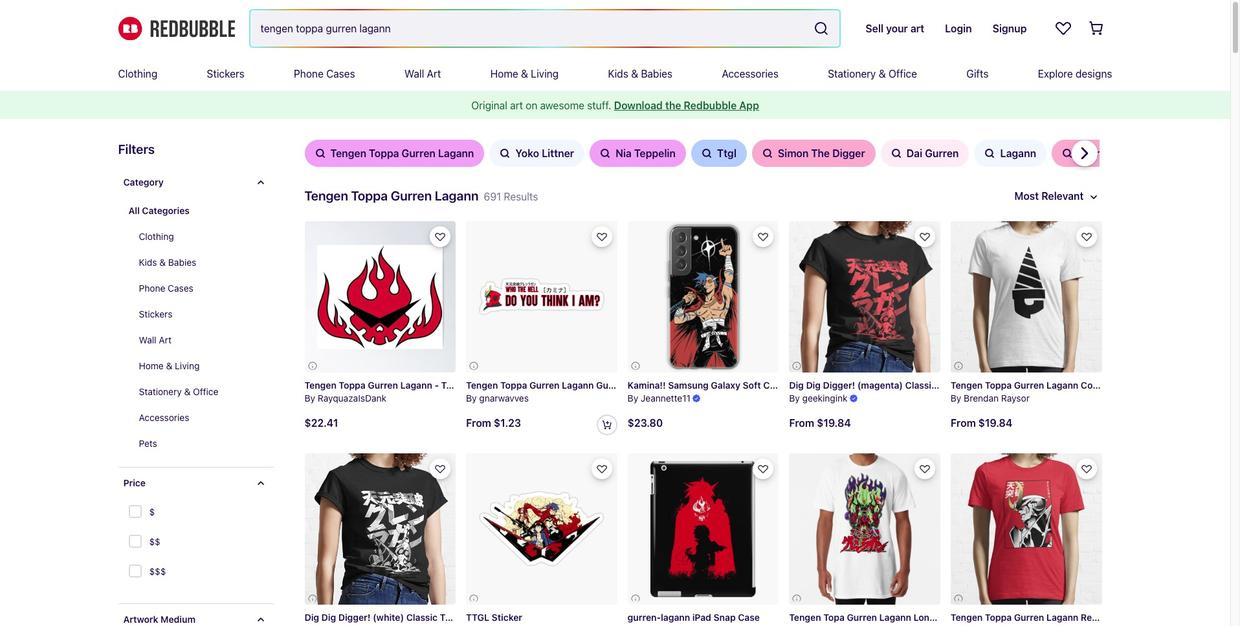 Task type: vqa. For each thing, say whether or not it's contained in the screenshot.
Gurren in the Tengen Toppa Gurren Lagann Core Drill - Black Essential T-Shirt By Brendan Raysor
yes



Task type: locate. For each thing, give the bounding box(es) containing it.
tengen
[[305, 188, 348, 203], [305, 380, 337, 391], [466, 380, 498, 391], [951, 380, 983, 391], [789, 612, 821, 623], [951, 612, 983, 623]]

None checkbox
[[129, 506, 144, 521], [129, 535, 144, 551], [129, 565, 144, 581], [129, 506, 144, 521], [129, 535, 144, 551], [129, 565, 144, 581]]

1 vertical spatial kids
[[139, 257, 157, 268]]

1 vertical spatial sticker
[[492, 612, 523, 623]]

1 vertical spatial phone
[[139, 283, 165, 294]]

the
[[665, 100, 681, 111], [811, 148, 830, 159]]

tengen up gnarwavves
[[466, 380, 498, 391]]

accessories up app
[[722, 68, 779, 80]]

0 horizontal spatial babies
[[168, 257, 196, 268]]

0 vertical spatial accessories
[[722, 68, 779, 80]]

kids & babies link
[[608, 57, 673, 91]]

medium
[[161, 614, 196, 625]]

1 vertical spatial stationery
[[139, 387, 182, 398]]

&
[[521, 68, 528, 80], [631, 68, 638, 80], [879, 68, 886, 80], [159, 257, 166, 268], [166, 361, 172, 372], [184, 387, 191, 398]]

t- inside dig dig digger! (white) classic t-shirt link
[[440, 612, 450, 623]]

0 horizontal spatial phone cases
[[139, 283, 193, 294]]

0 vertical spatial essential
[[1157, 380, 1196, 391]]

by geekingink
[[789, 393, 848, 404]]

1 from $19.84 from the left
[[951, 418, 1013, 429]]

from $19.84 for tengen toppa gurren lagann core drill - black essential t-shirt
[[951, 418, 1013, 429]]

1 $19.84 from the left
[[979, 418, 1013, 429]]

tengen for tengen toppa gurren lagann gundammarker logo sticker
[[466, 380, 498, 391]]

1 by from the left
[[305, 393, 315, 404]]

home & living inside button
[[139, 361, 200, 372]]

0 horizontal spatial lagann
[[438, 148, 474, 159]]

1 horizontal spatial stickers
[[207, 68, 245, 80]]

1 horizontal spatial -
[[1124, 380, 1128, 391]]

1 horizontal spatial home
[[491, 68, 518, 80]]

simon the digger
[[778, 148, 865, 159]]

$19.84
[[979, 418, 1013, 429], [817, 418, 851, 430]]

home up the art
[[491, 68, 518, 80]]

1 vertical spatial cases
[[168, 283, 193, 294]]

toppa inside tengen toppa gurren lagann core drill - black essential t-shirt by brendan raysor
[[985, 380, 1012, 391]]

tengen toppa gurren lagann core drill - black essential t-shirt by brendan raysor
[[951, 380, 1229, 404]]

1 vertical spatial kids & babies
[[139, 257, 196, 268]]

1 horizontal spatial cases
[[326, 68, 355, 80]]

0 horizontal spatial case
[[738, 612, 760, 623]]

gurren right the guren
[[530, 380, 560, 391]]

guren
[[485, 380, 512, 391]]

lagann for tengen toppa gurren lagann - team dai-guren logo poster
[[400, 380, 432, 391]]

- inside tengen toppa gurren lagann core drill - black essential t-shirt by brendan raysor
[[1124, 380, 1128, 391]]

1 horizontal spatial from $19.84
[[951, 418, 1013, 429]]

0 vertical spatial home
[[491, 68, 518, 80]]

tengen inside tengen toppa gurren lagann core drill - black essential t-shirt by brendan raysor
[[951, 380, 983, 391]]

shirt for dig dig digger! (white) classic t-shirt
[[450, 612, 471, 623]]

0 vertical spatial kids
[[608, 68, 629, 80]]

tengen toppa gurren lagann core drill - black essential t-shirt image
[[951, 221, 1102, 373]]

case right soft
[[764, 380, 785, 391]]

classic right (white)
[[406, 612, 438, 623]]

lagann inside tengen toppa gurren lagann core drill - black essential t-shirt by brendan raysor
[[1047, 380, 1079, 391]]

gurren down tengen toppa gurren lagann
[[391, 188, 432, 203]]

kids & babies down the clothing button
[[139, 257, 196, 268]]

rayquazaisdank
[[318, 393, 387, 404]]

t- inside tengen toppa gurren lagann core drill - black essential t-shirt by brendan raysor
[[1198, 380, 1208, 391]]

1 - from the left
[[435, 380, 439, 391]]

gurren
[[391, 188, 432, 203], [368, 380, 398, 391], [530, 380, 560, 391], [1014, 380, 1045, 391], [847, 612, 877, 623], [1014, 612, 1045, 623]]

0 vertical spatial wall
[[405, 68, 424, 80]]

0 horizontal spatial stationery & office
[[139, 387, 218, 398]]

0 horizontal spatial office
[[193, 387, 218, 398]]

phone inside button
[[139, 283, 165, 294]]

by up $22.41
[[305, 393, 315, 404]]

0 horizontal spatial accessories
[[139, 412, 189, 423]]

t- right the "black"
[[1198, 380, 1208, 391]]

1 horizontal spatial office
[[889, 68, 917, 80]]

gundammarker
[[596, 380, 664, 391]]

t-
[[939, 380, 949, 391], [1198, 380, 1208, 391], [440, 612, 450, 623], [938, 612, 947, 623], [1142, 612, 1151, 623]]

living down wall art button
[[175, 361, 200, 372]]

1 horizontal spatial sticker
[[690, 380, 720, 391]]

home inside the home & living link
[[491, 68, 518, 80]]

dig dig digger! (magenta) classic t-shirt image
[[789, 221, 941, 373]]

1 horizontal spatial classic
[[906, 380, 937, 391]]

ttgl
[[717, 148, 737, 159]]

2 from from the left
[[951, 418, 976, 429]]

ttgl sticker link
[[466, 454, 617, 627]]

0 horizontal spatial art
[[159, 335, 172, 346]]

wall art button
[[129, 328, 274, 354]]

tengen down tengen
[[305, 188, 348, 203]]

1 vertical spatial art
[[159, 335, 172, 346]]

dai gurren
[[907, 148, 959, 159]]

1 vertical spatial wall art
[[139, 335, 172, 346]]

phone
[[294, 68, 324, 80], [139, 283, 165, 294]]

Search term search field
[[250, 10, 809, 47]]

tengen toppa gurren lagann - team dai-guren logo poster image
[[305, 221, 456, 373]]

yoko littner link
[[490, 140, 585, 167]]

stickers link
[[207, 57, 245, 91]]

case right snap
[[738, 612, 760, 623]]

1 vertical spatial classic
[[406, 612, 438, 623]]

0 vertical spatial phone
[[294, 68, 324, 80]]

tengen toppa gurren lagann red essential t-shirt link
[[951, 454, 1172, 627]]

0 vertical spatial office
[[889, 68, 917, 80]]

explore
[[1038, 68, 1073, 80]]

by left brendan
[[951, 393, 962, 404]]

artwork medium
[[123, 614, 196, 625]]

download
[[614, 100, 663, 111]]

0 vertical spatial art
[[427, 68, 441, 80]]

from down the by geekingink
[[789, 418, 815, 430]]

simon
[[778, 148, 809, 159]]

- right drill
[[1124, 380, 1128, 391]]

1 horizontal spatial case
[[764, 380, 785, 391]]

wall inside button
[[139, 335, 156, 346]]

0 horizontal spatial stationery
[[139, 387, 182, 398]]

5 by from the left
[[951, 393, 962, 404]]

from for dig dig digger! (magenta) classic t-shirt
[[789, 418, 815, 430]]

price
[[123, 478, 146, 489]]

1 horizontal spatial babies
[[641, 68, 673, 80]]

home down wall art button
[[139, 361, 164, 372]]

0 vertical spatial phone cases
[[294, 68, 355, 80]]

tengen toppa gurren lagann 691 results
[[305, 188, 538, 203]]

1 vertical spatial the
[[811, 148, 830, 159]]

$19.84 down geekingink
[[817, 418, 851, 430]]

clothing down redbubble logo
[[118, 68, 157, 80]]

phone cases
[[294, 68, 355, 80], [139, 283, 193, 294]]

1 horizontal spatial digger!
[[823, 380, 855, 391]]

home & living up on
[[491, 68, 559, 80]]

0 vertical spatial classic
[[906, 380, 937, 391]]

0 vertical spatial stationery & office
[[828, 68, 917, 80]]

tengen up brendan
[[951, 380, 983, 391]]

office
[[889, 68, 917, 80], [193, 387, 218, 398]]

1 horizontal spatial essential
[[1157, 380, 1196, 391]]

0 horizontal spatial classic
[[406, 612, 438, 623]]

2 - from the left
[[1124, 380, 1128, 391]]

1 vertical spatial stickers
[[139, 309, 172, 320]]

0 vertical spatial sticker
[[690, 380, 720, 391]]

price group
[[127, 499, 166, 589]]

0 horizontal spatial home & living
[[139, 361, 200, 372]]

the right download
[[665, 100, 681, 111]]

0 horizontal spatial essential
[[1100, 612, 1140, 623]]

1 vertical spatial case
[[738, 612, 760, 623]]

2 horizontal spatial gurren
[[1078, 148, 1112, 159]]

raysor
[[1002, 393, 1030, 404]]

by down gundammarker
[[628, 393, 639, 404]]

by
[[305, 393, 315, 404], [466, 393, 477, 404], [789, 393, 800, 404], [628, 393, 639, 404], [951, 393, 962, 404]]

tengen inside tengen toppa gurren lagann - team dai-guren logo poster by rayquazaisdank
[[305, 380, 337, 391]]

$23.80
[[628, 418, 663, 430]]

0 vertical spatial kids & babies
[[608, 68, 673, 80]]

2 by from the left
[[466, 393, 477, 404]]

teppelin
[[634, 148, 676, 159]]

gurren inside tengen toppa gurren lagann - team dai-guren logo poster by rayquazaisdank
[[368, 380, 398, 391]]

essential right red
[[1100, 612, 1140, 623]]

1 vertical spatial essential
[[1100, 612, 1140, 623]]

1 horizontal spatial $19.84
[[979, 418, 1013, 429]]

1 vertical spatial babies
[[168, 257, 196, 268]]

t- right long
[[938, 612, 947, 623]]

1 horizontal spatial kids
[[608, 68, 629, 80]]

babies up download
[[641, 68, 673, 80]]

tengen inside tengen toppa gurren lagann gundammarker logo sticker by gnarwavves
[[466, 380, 498, 391]]

shirt for tengen topa gurren lagann long t-shirt
[[947, 612, 968, 623]]

1 vertical spatial home & living
[[139, 361, 200, 372]]

filters element
[[118, 140, 274, 627]]

menu bar
[[118, 57, 1113, 91]]

0 horizontal spatial gurren
[[402, 148, 436, 159]]

0 vertical spatial stickers
[[207, 68, 245, 80]]

babies down the clothing button
[[168, 257, 196, 268]]

1 vertical spatial stationery & office
[[139, 387, 218, 398]]

gnarwavves
[[479, 393, 529, 404]]

stationery & office
[[828, 68, 917, 80], [139, 387, 218, 398]]

- left "team"
[[435, 380, 439, 391]]

1 horizontal spatial the
[[811, 148, 830, 159]]

by inside tengen toppa gurren lagann gundammarker logo sticker by gnarwavves
[[466, 393, 477, 404]]

0 horizontal spatial the
[[665, 100, 681, 111]]

lagann inside tengen toppa gurren lagann - team dai-guren logo poster by rayquazaisdank
[[400, 380, 432, 391]]

0 vertical spatial living
[[531, 68, 559, 80]]

home & living button
[[129, 354, 274, 379]]

1 horizontal spatial gurren
[[925, 148, 959, 159]]

lagann left "team"
[[400, 380, 432, 391]]

2 from $19.84 from the left
[[789, 418, 851, 430]]

tengen toppa gurren lagann
[[331, 148, 474, 159]]

clothing down 'all categories'
[[139, 231, 174, 242]]

gurren up rayquazaisdank
[[368, 380, 398, 391]]

all categories button
[[118, 198, 274, 224]]

0 vertical spatial stationery
[[828, 68, 876, 80]]

gurren for tengen toppa gurren lagann gundammarker logo sticker
[[530, 380, 560, 391]]

babies inside button
[[168, 257, 196, 268]]

gurren up raysor
[[1014, 380, 1045, 391]]

sticker inside tengen toppa gurren lagann gundammarker logo sticker by gnarwavves
[[690, 380, 720, 391]]

3 from from the left
[[789, 418, 815, 430]]

2 horizontal spatial lagann
[[1001, 148, 1037, 159]]

accessories link
[[722, 57, 779, 91]]

1 vertical spatial clothing
[[139, 231, 174, 242]]

digger!
[[823, 380, 855, 391], [338, 612, 371, 623]]

sticker right ttgl
[[492, 612, 523, 623]]

1 horizontal spatial wall
[[405, 68, 424, 80]]

1 horizontal spatial art
[[427, 68, 441, 80]]

kids & babies up download
[[608, 68, 673, 80]]

gurren left red
[[1014, 612, 1045, 623]]

stickers inside stickers button
[[139, 309, 172, 320]]

t- right red
[[1142, 612, 1151, 623]]

gifts
[[967, 68, 989, 80]]

kids up original art on awesome stuff. download the redbubble app
[[608, 68, 629, 80]]

t- inside tengen topa gurren lagann long t-shirt link
[[938, 612, 947, 623]]

2 $19.84 from the left
[[817, 418, 851, 430]]

1 horizontal spatial accessories
[[722, 68, 779, 80]]

t- left ttgl
[[440, 612, 450, 623]]

0 horizontal spatial kids
[[139, 257, 157, 268]]

1 horizontal spatial from
[[789, 418, 815, 430]]

-
[[435, 380, 439, 391], [1124, 380, 1128, 391]]

sticker right logo
[[690, 380, 720, 391]]

classic for (magenta)
[[906, 380, 937, 391]]

by down dai-
[[466, 393, 477, 404]]

lagann inside tengen toppa gurren lagann gundammarker logo sticker by gnarwavves
[[562, 380, 594, 391]]

redbubble logo image
[[118, 17, 235, 40]]

samsung
[[668, 380, 709, 391]]

littner
[[542, 148, 574, 159]]

case
[[764, 380, 785, 391], [738, 612, 760, 623]]

from $19.84 down the by geekingink
[[789, 418, 851, 430]]

lagann left gundammarker
[[562, 380, 594, 391]]

0 horizontal spatial wall art
[[139, 335, 172, 346]]

0 horizontal spatial from
[[466, 418, 491, 429]]

0 horizontal spatial $19.84
[[817, 418, 851, 430]]

toppa inside tengen toppa gurren lagann gundammarker logo sticker by gnarwavves
[[501, 380, 527, 391]]

1 vertical spatial accessories
[[139, 412, 189, 423]]

art inside button
[[159, 335, 172, 346]]

gurren-lagann ipad snap case link
[[628, 454, 779, 627]]

0 horizontal spatial living
[[175, 361, 200, 372]]

0 vertical spatial digger!
[[823, 380, 855, 391]]

redbubble
[[684, 100, 737, 111]]

price button
[[118, 468, 274, 499]]

None field
[[250, 10, 840, 47]]

lagann left red
[[1047, 612, 1079, 623]]

from down brendan
[[951, 418, 976, 429]]

logo
[[514, 380, 533, 391]]

accessories
[[722, 68, 779, 80], [139, 412, 189, 423]]

0 vertical spatial case
[[764, 380, 785, 391]]

living up on
[[531, 68, 559, 80]]

artwork
[[123, 614, 158, 625]]

tengen up rayquazaisdank
[[305, 380, 337, 391]]

stationery & office button
[[129, 379, 274, 405]]

lagann for tengen toppa gurren lagann gundammarker logo sticker
[[562, 380, 594, 391]]

phone cases inside button
[[139, 283, 193, 294]]

$19.84 for dig dig digger! (magenta) classic t-shirt
[[817, 418, 851, 430]]

1 horizontal spatial wall art
[[405, 68, 441, 80]]

t- right (magenta)
[[939, 380, 949, 391]]

gurren inside tengen toppa gurren lagann core drill - black essential t-shirt by brendan raysor
[[1014, 380, 1045, 391]]

dai-
[[467, 380, 485, 391]]

classic
[[906, 380, 937, 391], [406, 612, 438, 623]]

0 horizontal spatial phone
[[139, 283, 165, 294]]

0 horizontal spatial kids & babies
[[139, 257, 196, 268]]

geekingink
[[803, 393, 848, 404]]

menu bar containing clothing
[[118, 57, 1113, 91]]

snap
[[714, 612, 736, 623]]

from $19.84 down brendan
[[951, 418, 1013, 429]]

by left geekingink
[[789, 393, 800, 404]]

stickers
[[207, 68, 245, 80], [139, 309, 172, 320]]

living
[[531, 68, 559, 80], [175, 361, 200, 372]]

dig dig digger! (white) classic t-shirt link
[[305, 454, 471, 627]]

1 vertical spatial office
[[193, 387, 218, 398]]

digger! up geekingink
[[823, 380, 855, 391]]

wall
[[405, 68, 424, 80], [139, 335, 156, 346]]

$19.84 down brendan
[[979, 418, 1013, 429]]

drill
[[1104, 380, 1122, 391]]

gurren inside "link"
[[402, 148, 436, 159]]

awesome
[[540, 100, 585, 111]]

0 horizontal spatial wall
[[139, 335, 156, 346]]

gurren inside tengen toppa gurren lagann gundammarker logo sticker by gnarwavves
[[530, 380, 560, 391]]

from $19.84
[[951, 418, 1013, 429], [789, 418, 851, 430]]

essential right the "black"
[[1157, 380, 1196, 391]]

stationery
[[828, 68, 876, 80], [139, 387, 182, 398]]

cases inside button
[[168, 283, 193, 294]]

the right simon
[[811, 148, 830, 159]]

- inside tengen toppa gurren lagann - team dai-guren logo poster by rayquazaisdank
[[435, 380, 439, 391]]

lagann
[[435, 188, 479, 203], [400, 380, 432, 391], [562, 380, 594, 391], [1047, 380, 1079, 391], [880, 612, 912, 623], [1047, 612, 1079, 623]]

nia
[[616, 148, 632, 159]]

lagann left core
[[1047, 380, 1079, 391]]

pets
[[139, 438, 157, 449]]

1 vertical spatial wall
[[139, 335, 156, 346]]

0 vertical spatial wall art
[[405, 68, 441, 80]]

accessories up pets
[[139, 412, 189, 423]]

1 horizontal spatial stationery
[[828, 68, 876, 80]]

0 horizontal spatial stickers
[[139, 309, 172, 320]]

kids down 'all categories'
[[139, 257, 157, 268]]

classic right (magenta)
[[906, 380, 937, 391]]

2 horizontal spatial from
[[951, 418, 976, 429]]

0 horizontal spatial cases
[[168, 283, 193, 294]]

from left $1.23
[[466, 418, 491, 429]]

home & living down wall art button
[[139, 361, 200, 372]]

1 gurren from the left
[[402, 148, 436, 159]]

0 horizontal spatial from $19.84
[[789, 418, 851, 430]]

lagann for tengen toppa gurren lagann core drill - black essential t-shirt
[[1047, 380, 1079, 391]]

gurren for tengen toppa gurren lagann - team dai-guren logo poster
[[368, 380, 398, 391]]

digger! left (white)
[[338, 612, 371, 623]]

toppa inside tengen toppa gurren lagann - team dai-guren logo poster by rayquazaisdank
[[339, 380, 366, 391]]

0 horizontal spatial sticker
[[492, 612, 523, 623]]

1 vertical spatial digger!
[[338, 612, 371, 623]]

lagann left 691
[[435, 188, 479, 203]]

art
[[510, 100, 523, 111]]



Task type: describe. For each thing, give the bounding box(es) containing it.
ttgl sticker image
[[466, 454, 617, 605]]

clothing inside button
[[139, 231, 174, 242]]

tengen topa gurren lagann long t-shirt link
[[789, 454, 968, 627]]

long
[[914, 612, 935, 623]]

gurren-lagann ipad snap case image
[[628, 454, 779, 605]]

stationery inside button
[[139, 387, 182, 398]]

t- for dig dig digger! (white) classic t-shirt
[[440, 612, 450, 623]]

tengen toppa gurren lagann gundammarker logo sticker by gnarwavves
[[466, 380, 720, 404]]

0 vertical spatial the
[[665, 100, 681, 111]]

toppa for tengen toppa gurren lagann - team dai-guren logo poster
[[339, 380, 366, 391]]

ttgl
[[466, 612, 490, 623]]

logo
[[666, 380, 687, 391]]

ttgl sticker
[[466, 612, 523, 623]]

original art on awesome stuff. download the redbubble app
[[471, 100, 759, 111]]

lagann inside "link"
[[438, 148, 474, 159]]

accessories button
[[129, 405, 274, 431]]

shirt for dig dig digger! (magenta) classic t-shirt
[[949, 380, 970, 391]]

on
[[526, 100, 538, 111]]

yoko littner
[[516, 148, 574, 159]]

kids inside button
[[139, 257, 157, 268]]

poster
[[535, 380, 564, 391]]

0 vertical spatial clothing
[[118, 68, 157, 80]]

toppa
[[369, 148, 399, 159]]

tengen right long
[[951, 612, 983, 623]]

shirt inside tengen toppa gurren lagann core drill - black essential t-shirt by brendan raysor
[[1208, 380, 1229, 391]]

app
[[739, 100, 759, 111]]

case for gurren-lagann ipad snap case
[[738, 612, 760, 623]]

from $19.84 for dig dig digger! (magenta) classic t-shirt
[[789, 418, 851, 430]]

kamina!!
[[628, 380, 666, 391]]

category
[[123, 177, 164, 188]]

gurren for tengen toppa gurren lagann core drill - black essential t-shirt
[[1014, 380, 1045, 391]]

tengen toppa gurren lagann - team dai-guren logo poster by rayquazaisdank
[[305, 380, 564, 404]]

category button
[[118, 167, 274, 198]]

pets button
[[129, 431, 274, 457]]

gurren-lagann ipad snap case
[[628, 612, 760, 623]]

tengen for tengen toppa gurren lagann core drill - black essential t-shirt
[[951, 380, 983, 391]]

jeannette11
[[641, 393, 691, 404]]

from $1.23
[[466, 418, 521, 429]]

tengen topa gurren lagann long t-shirt
[[789, 612, 968, 623]]

by inside tengen toppa gurren lagann - team dai-guren logo poster by rayquazaisdank
[[305, 393, 315, 404]]

gurren-
[[628, 612, 661, 623]]

2 gurren from the left
[[925, 148, 959, 159]]

tengen toppa gurren lagann red essential t-shirt image
[[951, 454, 1102, 605]]

gurren for tengen toppa gurren lagann
[[391, 188, 432, 203]]

lagann for tengen toppa gurren lagann
[[435, 188, 479, 203]]

galaxy
[[711, 380, 741, 391]]

team
[[441, 380, 465, 391]]

nia teppelin link
[[590, 140, 686, 167]]

toppa inside tengen toppa gurren lagann red essential t-shirt link
[[985, 612, 1012, 623]]

core
[[1081, 380, 1102, 391]]

all
[[129, 205, 140, 216]]

phone cases link
[[294, 57, 355, 91]]

(magenta)
[[858, 380, 903, 391]]

3 gurren from the left
[[1078, 148, 1112, 159]]

1 horizontal spatial living
[[531, 68, 559, 80]]

0 vertical spatial cases
[[326, 68, 355, 80]]

toppa for tengen toppa gurren lagann
[[351, 188, 388, 203]]

$22.41
[[305, 418, 338, 429]]

gurren right "topa"
[[847, 612, 877, 623]]

digger! for (magenta)
[[823, 380, 855, 391]]

kids & babies inside button
[[139, 257, 196, 268]]

ipad
[[693, 612, 712, 623]]

1 horizontal spatial phone
[[294, 68, 324, 80]]

1 horizontal spatial home & living
[[491, 68, 559, 80]]

topa
[[824, 612, 845, 623]]

living inside button
[[175, 361, 200, 372]]

stickers inside 'menu bar'
[[207, 68, 245, 80]]

brendan
[[964, 393, 999, 404]]

simon the digger link
[[752, 140, 876, 167]]

kamina!! samsung galaxy soft case image
[[628, 221, 779, 373]]

digger! for (white)
[[338, 612, 371, 623]]

clothing button
[[129, 224, 274, 250]]

t- for dig dig digger! (magenta) classic t-shirt
[[939, 380, 949, 391]]

kids & babies button
[[129, 250, 274, 276]]

stuff.
[[587, 100, 611, 111]]

3 by from the left
[[789, 393, 800, 404]]

by jeannette11
[[628, 393, 691, 404]]

tengen for tengen toppa gurren lagann - team dai-guren logo poster
[[305, 380, 337, 391]]

accessories inside button
[[139, 412, 189, 423]]

explore designs link
[[1038, 57, 1113, 91]]

case for kamina!! samsung galaxy soft case
[[764, 380, 785, 391]]

tengen left "topa"
[[789, 612, 821, 623]]

1 horizontal spatial lagann
[[661, 612, 690, 623]]

designs
[[1076, 68, 1113, 80]]

tengen topa gurren lagann long t-shirt image
[[789, 454, 941, 605]]

filters
[[118, 142, 155, 157]]

tengen toppa gurren lagann red essential t-shirt
[[951, 612, 1172, 623]]

kamina!! samsung galaxy soft case
[[628, 380, 785, 391]]

ttgl link
[[691, 140, 747, 167]]

dig dig digger! (white) classic t-shirt image
[[305, 454, 456, 605]]

digger
[[833, 148, 865, 159]]

tengen for tengen toppa gurren lagann
[[305, 188, 348, 203]]

toppa for tengen toppa gurren lagann core drill - black essential t-shirt
[[985, 380, 1012, 391]]

stationery & office inside button
[[139, 387, 218, 398]]

phone cases button
[[129, 276, 274, 302]]

tengen toppa gurren lagann link
[[305, 140, 485, 167]]

gifts link
[[967, 57, 989, 91]]

red
[[1081, 612, 1098, 623]]

by inside tengen toppa gurren lagann core drill - black essential t-shirt by brendan raysor
[[951, 393, 962, 404]]

tengen toppa gurren lagann gundammarker logo sticker image
[[466, 221, 617, 373]]

results
[[504, 191, 538, 203]]

black
[[1131, 380, 1155, 391]]

gurren link
[[1052, 140, 1122, 167]]

home inside the home & living button
[[139, 361, 164, 372]]

essential inside tengen toppa gurren lagann core drill - black essential t-shirt by brendan raysor
[[1157, 380, 1196, 391]]

home & living link
[[491, 57, 559, 91]]

$19.84 for tengen toppa gurren lagann core drill - black essential t-shirt
[[979, 418, 1013, 429]]

art inside 'menu bar'
[[427, 68, 441, 80]]

lagann left long
[[880, 612, 912, 623]]

1 horizontal spatial phone cases
[[294, 68, 355, 80]]

clothing link
[[118, 57, 157, 91]]

dai
[[907, 148, 923, 159]]

from for tengen toppa gurren lagann core drill - black essential t-shirt
[[951, 418, 976, 429]]

t- for tengen topa gurren lagann long t-shirt
[[938, 612, 947, 623]]

wall art inside wall art button
[[139, 335, 172, 346]]

1 horizontal spatial kids & babies
[[608, 68, 673, 80]]

stationery & office link
[[828, 57, 917, 91]]

artwork medium button
[[118, 605, 274, 627]]

4 by from the left
[[628, 393, 639, 404]]

explore designs
[[1038, 68, 1113, 80]]

toppa for tengen toppa gurren lagann gundammarker logo sticker
[[501, 380, 527, 391]]

tengen
[[331, 148, 367, 159]]

wall art link
[[405, 57, 441, 91]]

yoko
[[516, 148, 539, 159]]

all categories
[[129, 205, 190, 216]]

lagann link
[[975, 140, 1047, 167]]

$1.23
[[494, 418, 521, 429]]

categories
[[142, 205, 190, 216]]

nia teppelin
[[616, 148, 676, 159]]

dai gurren link
[[881, 140, 970, 167]]

1 from from the left
[[466, 418, 491, 429]]

stickers button
[[129, 302, 274, 328]]

691 results element
[[97, 132, 1229, 627]]

1 horizontal spatial stationery & office
[[828, 68, 917, 80]]

office inside button
[[193, 387, 218, 398]]

dig dig digger! (white) classic t-shirt
[[305, 612, 471, 623]]

soft
[[743, 380, 761, 391]]

the inside 691 results element
[[811, 148, 830, 159]]

dig dig digger! (magenta) classic t-shirt
[[789, 380, 970, 391]]

classic for (white)
[[406, 612, 438, 623]]

0 vertical spatial babies
[[641, 68, 673, 80]]

691
[[484, 191, 501, 203]]

t- inside tengen toppa gurren lagann red essential t-shirt link
[[1142, 612, 1151, 623]]



